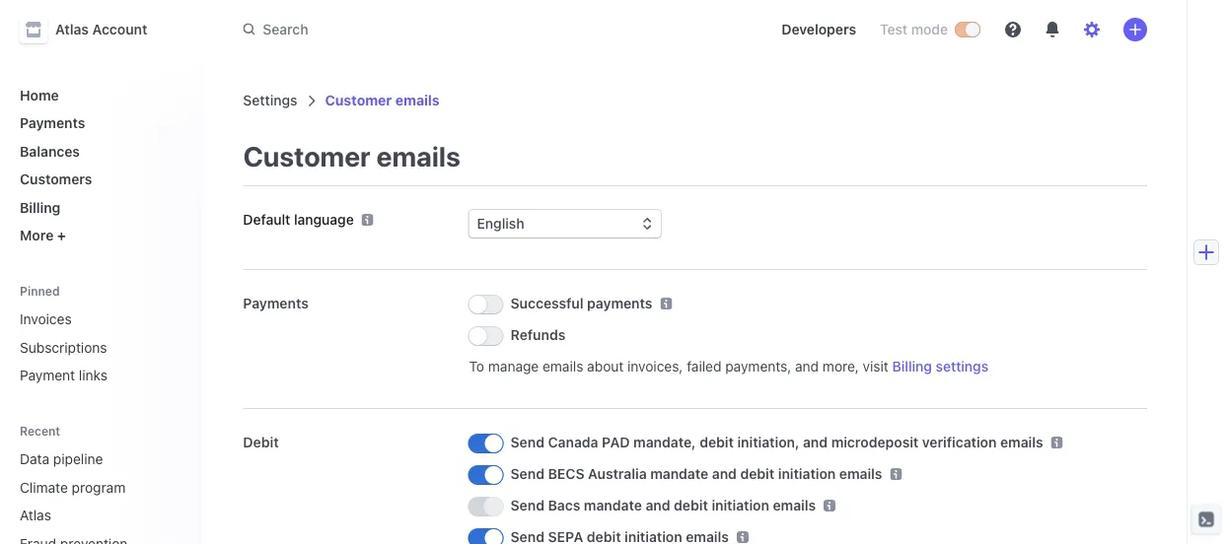 Task type: describe. For each thing, give the bounding box(es) containing it.
about
[[587, 359, 624, 375]]

recent navigation links element
[[0, 423, 204, 544]]

failed
[[687, 359, 722, 375]]

debit
[[243, 435, 279, 451]]

1 vertical spatial billing
[[892, 359, 932, 375]]

core navigation links element
[[12, 79, 188, 252]]

pinned element
[[12, 303, 188, 392]]

payments link
[[12, 107, 188, 139]]

1 vertical spatial customer
[[243, 140, 371, 172]]

mode
[[911, 21, 948, 37]]

invoices
[[20, 311, 72, 327]]

more +
[[20, 227, 66, 244]]

climate program
[[20, 479, 126, 496]]

atlas account button
[[20, 16, 167, 43]]

payment links link
[[12, 360, 188, 392]]

data pipeline link
[[12, 443, 160, 475]]

climate
[[20, 479, 68, 496]]

invoices link
[[12, 303, 188, 335]]

to manage emails about invoices, failed payments, and more, visit billing settings
[[469, 359, 989, 375]]

Send BECS Australia mandate and debit initiation emails checkbox
[[469, 467, 503, 484]]

Send Canada PAD mandate, debit initiation, and microdeposit verification emails checkbox
[[469, 435, 503, 453]]

data pipeline
[[20, 451, 103, 468]]

subscriptions link
[[12, 331, 188, 363]]

climate program link
[[12, 471, 160, 504]]

Search text field
[[231, 12, 750, 48]]

program
[[72, 479, 126, 496]]

default language
[[243, 212, 354, 228]]

pin to navigation image
[[170, 536, 186, 544]]

payments,
[[725, 359, 791, 375]]

customers
[[20, 171, 92, 187]]

refunds
[[511, 327, 566, 343]]

atlas for atlas
[[20, 508, 51, 524]]

settings
[[243, 92, 297, 109]]

1 vertical spatial customer emails
[[243, 140, 461, 172]]

Refunds checkbox
[[469, 327, 503, 345]]

1 vertical spatial payments
[[243, 295, 309, 312]]

invoices,
[[627, 359, 683, 375]]

test mode
[[880, 21, 948, 37]]

billing link
[[12, 191, 188, 223]]

home
[[20, 87, 59, 103]]



Task type: locate. For each thing, give the bounding box(es) containing it.
1 horizontal spatial atlas
[[55, 21, 89, 37]]

account
[[92, 21, 147, 37]]

settings image
[[1084, 22, 1100, 37]]

test
[[880, 21, 908, 37]]

atlas link
[[12, 500, 160, 532]]

default
[[243, 212, 290, 228]]

atlas inside button
[[55, 21, 89, 37]]

atlas
[[55, 21, 89, 37], [20, 508, 51, 524]]

developers link
[[774, 14, 864, 45]]

customers link
[[12, 163, 188, 195]]

payment
[[20, 367, 75, 384]]

language
[[294, 212, 354, 228]]

pipeline
[[53, 451, 103, 468]]

billing
[[20, 199, 61, 216], [892, 359, 932, 375]]

home link
[[12, 79, 188, 111]]

Send SEPA debit initiation emails checkbox
[[469, 530, 503, 544]]

atlas for atlas account
[[55, 21, 89, 37]]

pinned
[[20, 284, 60, 298]]

0 vertical spatial atlas
[[55, 21, 89, 37]]

1 horizontal spatial billing
[[892, 359, 932, 375]]

billing right visit
[[892, 359, 932, 375]]

0 vertical spatial customer emails
[[325, 92, 440, 109]]

billing up more +
[[20, 199, 61, 216]]

+
[[57, 227, 66, 244]]

search
[[263, 21, 308, 37]]

customer emails
[[325, 92, 440, 109], [243, 140, 461, 172]]

payments inside payments link
[[20, 115, 85, 131]]

0 vertical spatial payments
[[20, 115, 85, 131]]

settings
[[936, 359, 989, 375]]

customer
[[325, 92, 392, 109], [243, 140, 371, 172]]

1 vertical spatial emails
[[376, 140, 461, 172]]

0 vertical spatial customer
[[325, 92, 392, 109]]

billing inside "billing" link
[[20, 199, 61, 216]]

0 vertical spatial billing
[[20, 199, 61, 216]]

payment links
[[20, 367, 107, 384]]

2 vertical spatial emails
[[543, 359, 583, 375]]

Successful payments checkbox
[[469, 296, 503, 314]]

balances link
[[12, 135, 188, 167]]

1 vertical spatial atlas
[[20, 508, 51, 524]]

help image
[[1005, 22, 1021, 37]]

data
[[20, 451, 49, 468]]

balances
[[20, 143, 80, 159]]

payments down default
[[243, 295, 309, 312]]

more,
[[823, 359, 859, 375]]

settings link
[[243, 92, 297, 109]]

more
[[20, 227, 54, 244]]

pinned navigation links element
[[12, 283, 188, 392]]

developers
[[781, 21, 856, 37]]

0 vertical spatial emails
[[395, 92, 440, 109]]

notifications image
[[1045, 22, 1060, 37]]

Search search field
[[231, 12, 750, 48]]

atlas inside recent element
[[20, 508, 51, 524]]

recent element
[[0, 443, 204, 544]]

payments up "balances" on the left of the page
[[20, 115, 85, 131]]

0 horizontal spatial atlas
[[20, 508, 51, 524]]

visit
[[863, 359, 889, 375]]

recent
[[20, 424, 60, 438]]

customer up default language
[[243, 140, 371, 172]]

atlas account
[[55, 21, 147, 37]]

emails
[[395, 92, 440, 109], [376, 140, 461, 172], [543, 359, 583, 375]]

0 horizontal spatial billing
[[20, 199, 61, 216]]

subscriptions
[[20, 339, 107, 356]]

0 horizontal spatial payments
[[20, 115, 85, 131]]

manage
[[488, 359, 539, 375]]

atlas down climate
[[20, 508, 51, 524]]

billing settings link
[[892, 357, 989, 377]]

atlas left account
[[55, 21, 89, 37]]

links
[[79, 367, 107, 384]]

and
[[795, 359, 819, 375]]

customer right settings
[[325, 92, 392, 109]]

Send Bacs mandate and debit initiation emails checkbox
[[469, 498, 503, 516]]

payments
[[20, 115, 85, 131], [243, 295, 309, 312]]

1 horizontal spatial payments
[[243, 295, 309, 312]]

to
[[469, 359, 484, 375]]



Task type: vqa. For each thing, say whether or not it's contained in the screenshot.
search field
no



